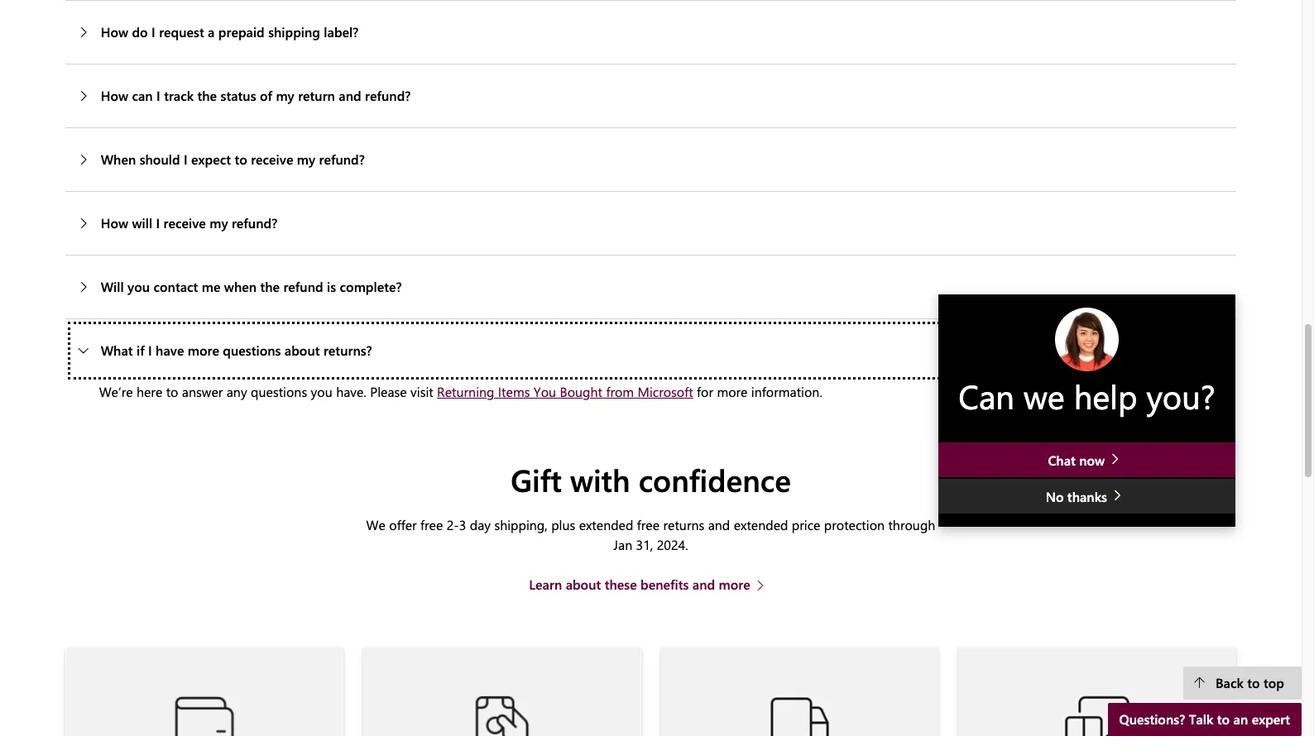 Task type: vqa. For each thing, say whether or not it's contained in the screenshot.
middle "copilot"
no



Task type: describe. For each thing, give the bounding box(es) containing it.
top
[[1264, 674, 1284, 692]]

refund? inside the how can i track the status of my return and refund? dropdown button
[[365, 87, 411, 104]]

will you contact me when the refund is complete? button
[[65, 256, 1237, 319]]

shipping
[[268, 23, 320, 41]]

1 horizontal spatial my
[[276, 87, 294, 104]]

questions for any
[[251, 383, 307, 401]]

label?
[[324, 23, 359, 41]]

i for expect
[[184, 151, 188, 168]]

you?
[[1146, 374, 1215, 418]]

request
[[159, 23, 204, 41]]

what
[[101, 342, 133, 359]]

when
[[101, 151, 136, 168]]

how for how do i request a prepaid shipping label?
[[101, 23, 128, 41]]

1 extended from the left
[[579, 516, 633, 533]]

1 free from the left
[[420, 516, 443, 533]]

how do i request a prepaid shipping label?
[[101, 23, 359, 41]]

visit
[[411, 383, 433, 401]]

for
[[697, 383, 713, 401]]

expert
[[1252, 711, 1290, 728]]

price
[[792, 516, 820, 533]]

talk
[[1189, 711, 1213, 728]]

day
[[470, 516, 491, 533]]

we're here to answer any questions you have. please visit returning items you bought from microsoft for more information.
[[99, 383, 822, 401]]

back to top link
[[1183, 667, 1302, 700]]

0 vertical spatial receive
[[251, 151, 293, 168]]

refund? inside how will i receive my refund? dropdown button
[[232, 215, 277, 232]]

1 horizontal spatial about
[[566, 576, 601, 593]]

what if i have more questions about returns?
[[101, 342, 372, 359]]

complete?
[[340, 278, 402, 296]]

have
[[156, 342, 184, 359]]

shipping,
[[494, 516, 548, 533]]

2024.
[[657, 536, 688, 553]]

i for track
[[156, 87, 160, 104]]

returns?
[[323, 342, 372, 359]]

learn about these benefits and more link
[[529, 575, 773, 595]]

answer
[[182, 383, 223, 401]]

can we help you?
[[958, 374, 1215, 418]]

will
[[132, 215, 152, 232]]

2 horizontal spatial my
[[297, 151, 315, 168]]

how can i track the status of my return and refund? button
[[65, 65, 1237, 128]]

will
[[101, 278, 124, 296]]

learn about these benefits and more
[[529, 576, 750, 593]]

if
[[136, 342, 145, 359]]

these
[[605, 576, 637, 593]]

you inside dropdown button
[[127, 278, 150, 296]]

can
[[132, 87, 153, 104]]

to left "top"
[[1247, 674, 1260, 692]]

questions? talk to an expert button
[[1108, 703, 1302, 736]]

offer
[[389, 516, 417, 533]]

gift
[[511, 459, 562, 500]]

microsoft
[[638, 383, 693, 401]]

jan
[[613, 536, 632, 553]]

benefits
[[641, 576, 689, 593]]

plus
[[551, 516, 575, 533]]

with
[[570, 459, 630, 500]]

2 free from the left
[[637, 516, 660, 533]]

contact
[[153, 278, 198, 296]]

the inside the how can i track the status of my return and refund? dropdown button
[[197, 87, 217, 104]]

how can i track the status of my return and refund?
[[101, 87, 411, 104]]

you
[[534, 383, 556, 401]]

returning items you bought from microsoft link
[[437, 383, 693, 401]]

no thanks
[[1046, 488, 1111, 506]]

items
[[498, 383, 530, 401]]

2-
[[447, 516, 459, 533]]

31,
[[636, 536, 653, 553]]

expect
[[191, 151, 231, 168]]

2 vertical spatial more
[[719, 576, 750, 593]]

3
[[459, 516, 466, 533]]

when should i expect to receive my refund? button
[[65, 128, 1237, 191]]

no
[[1046, 488, 1064, 506]]

here
[[136, 383, 162, 401]]

1 vertical spatial receive
[[163, 215, 206, 232]]

refund? inside when should i expect to receive my refund? dropdown button
[[319, 151, 365, 168]]

chat now button
[[938, 443, 1235, 478]]

the inside will you contact me when the refund is complete? dropdown button
[[260, 278, 280, 296]]

protection
[[824, 516, 885, 533]]

how do i request a prepaid shipping label? button
[[65, 1, 1237, 64]]

do
[[132, 23, 148, 41]]

learn
[[529, 576, 562, 593]]



Task type: locate. For each thing, give the bounding box(es) containing it.
how for how can i track the status of my return and refund?
[[101, 87, 128, 104]]

we
[[1024, 374, 1065, 418]]

i right will
[[156, 215, 160, 232]]

should
[[140, 151, 180, 168]]

1 vertical spatial questions
[[251, 383, 307, 401]]

how left will
[[101, 215, 128, 232]]

0 vertical spatial questions
[[223, 342, 281, 359]]

1 horizontal spatial refund?
[[319, 151, 365, 168]]

0 vertical spatial you
[[127, 278, 150, 296]]

0 horizontal spatial refund?
[[232, 215, 277, 232]]

questions for more
[[223, 342, 281, 359]]

about
[[285, 342, 320, 359], [566, 576, 601, 593]]

and right return
[[339, 87, 361, 104]]

no thanks button
[[938, 479, 1235, 514]]

refund
[[283, 278, 323, 296]]

how for how will i receive my refund?
[[101, 215, 128, 232]]

and
[[339, 87, 361, 104], [708, 516, 730, 533], [692, 576, 715, 593]]

the right when
[[260, 278, 280, 296]]

0 vertical spatial more
[[188, 342, 219, 359]]

i left the expect
[[184, 151, 188, 168]]

prepaid
[[218, 23, 265, 41]]

to right "here"
[[166, 383, 178, 401]]

questions inside dropdown button
[[223, 342, 281, 359]]

have.
[[336, 383, 366, 401]]

i for request
[[151, 23, 155, 41]]

questions right any
[[251, 383, 307, 401]]

when
[[224, 278, 257, 296]]

returns
[[663, 516, 704, 533]]

2 how from the top
[[101, 87, 128, 104]]

1 vertical spatial refund?
[[319, 151, 365, 168]]

i for have
[[148, 342, 152, 359]]

any
[[227, 383, 247, 401]]

0 vertical spatial the
[[197, 87, 217, 104]]

receive right the expect
[[251, 151, 293, 168]]

1 horizontal spatial receive
[[251, 151, 293, 168]]

1 vertical spatial more
[[717, 383, 748, 401]]

1 how from the top
[[101, 23, 128, 41]]

status
[[221, 87, 256, 104]]

we
[[366, 516, 386, 533]]

free
[[420, 516, 443, 533], [637, 516, 660, 533]]

more inside dropdown button
[[188, 342, 219, 359]]

receive right will
[[163, 215, 206, 232]]

questions? talk to an expert
[[1119, 711, 1290, 728]]

2 horizontal spatial refund?
[[365, 87, 411, 104]]

what if i have more questions about returns? button
[[65, 320, 1237, 382]]

of
[[260, 87, 272, 104]]

we offer free 2-3 day shipping, plus extended free returns and extended price protection through jan 31, 2024.
[[366, 516, 935, 553]]

0 vertical spatial and
[[339, 87, 361, 104]]

thanks
[[1067, 488, 1107, 506]]

more right benefits
[[719, 576, 750, 593]]

1 vertical spatial how
[[101, 87, 128, 104]]

1 vertical spatial my
[[297, 151, 315, 168]]

0 horizontal spatial receive
[[163, 215, 206, 232]]

0 vertical spatial how
[[101, 23, 128, 41]]

about left these
[[566, 576, 601, 593]]

my up me
[[210, 215, 228, 232]]

1 vertical spatial about
[[566, 576, 601, 593]]

to left an
[[1217, 711, 1230, 728]]

i
[[151, 23, 155, 41], [156, 87, 160, 104], [184, 151, 188, 168], [156, 215, 160, 232], [148, 342, 152, 359]]

how inside the how can i track the status of my return and refund? dropdown button
[[101, 87, 128, 104]]

an
[[1233, 711, 1248, 728]]

1 vertical spatial and
[[708, 516, 730, 533]]

more
[[188, 342, 219, 359], [717, 383, 748, 401], [719, 576, 750, 593]]

1 horizontal spatial free
[[637, 516, 660, 533]]

we're
[[99, 383, 133, 401]]

i inside dropdown button
[[148, 342, 152, 359]]

i right if
[[148, 342, 152, 359]]

now
[[1079, 452, 1105, 470]]

0 horizontal spatial about
[[285, 342, 320, 359]]

help
[[1074, 374, 1137, 418]]

extended up jan
[[579, 516, 633, 533]]

refund? down return
[[319, 151, 365, 168]]

0 horizontal spatial extended
[[579, 516, 633, 533]]

you
[[127, 278, 150, 296], [311, 383, 332, 401]]

how inside how do i request a prepaid shipping label? dropdown button
[[101, 23, 128, 41]]

how
[[101, 23, 128, 41], [101, 87, 128, 104], [101, 215, 128, 232]]

the
[[197, 87, 217, 104], [260, 278, 280, 296]]

more right the have
[[188, 342, 219, 359]]

how left can
[[101, 87, 128, 104]]

0 vertical spatial my
[[276, 87, 294, 104]]

2 vertical spatial refund?
[[232, 215, 277, 232]]

how left the do
[[101, 23, 128, 41]]

return
[[298, 87, 335, 104]]

and inside dropdown button
[[339, 87, 361, 104]]

refund? up will you contact me when the refund is complete? at the left top of page
[[232, 215, 277, 232]]

questions up any
[[223, 342, 281, 359]]

when should i expect to receive my refund?
[[101, 151, 365, 168]]

my right of
[[276, 87, 294, 104]]

is
[[327, 278, 336, 296]]

extended
[[579, 516, 633, 533], [734, 516, 788, 533]]

back to top
[[1216, 674, 1284, 692]]

2 vertical spatial my
[[210, 215, 228, 232]]

the right track
[[197, 87, 217, 104]]

1 horizontal spatial the
[[260, 278, 280, 296]]

gift with confidence
[[511, 459, 791, 500]]

i for receive
[[156, 215, 160, 232]]

how will i receive my refund?
[[101, 215, 277, 232]]

chat
[[1048, 452, 1076, 470]]

2 vertical spatial and
[[692, 576, 715, 593]]

1 vertical spatial the
[[260, 278, 280, 296]]

3 how from the top
[[101, 215, 128, 232]]

free up 31, at the left of page
[[637, 516, 660, 533]]

to right the expect
[[235, 151, 247, 168]]

i right the do
[[151, 23, 155, 41]]

0 horizontal spatial you
[[127, 278, 150, 296]]

2 vertical spatial how
[[101, 215, 128, 232]]

chat now
[[1048, 452, 1109, 470]]

to
[[235, 151, 247, 168], [166, 383, 178, 401], [1247, 674, 1260, 692], [1217, 711, 1230, 728]]

0 vertical spatial refund?
[[365, 87, 411, 104]]

you right will
[[127, 278, 150, 296]]

about inside dropdown button
[[285, 342, 320, 359]]

can
[[958, 374, 1014, 418]]

and right benefits
[[692, 576, 715, 593]]

how inside how will i receive my refund? dropdown button
[[101, 215, 128, 232]]

from
[[606, 383, 634, 401]]

refund? right return
[[365, 87, 411, 104]]

information.
[[751, 383, 822, 401]]

free left 2-
[[420, 516, 443, 533]]

0 horizontal spatial the
[[197, 87, 217, 104]]

a
[[208, 23, 215, 41]]

extended left "price"
[[734, 516, 788, 533]]

1 horizontal spatial you
[[311, 383, 332, 401]]

my
[[276, 87, 294, 104], [297, 151, 315, 168], [210, 215, 228, 232]]

confidence
[[639, 459, 791, 500]]

0 horizontal spatial free
[[420, 516, 443, 533]]

1 horizontal spatial extended
[[734, 516, 788, 533]]

me
[[202, 278, 220, 296]]

my down return
[[297, 151, 315, 168]]

and inside we offer free 2-3 day shipping, plus extended free returns and extended price protection through jan 31, 2024.
[[708, 516, 730, 533]]

questions?
[[1119, 711, 1185, 728]]

back
[[1216, 674, 1244, 692]]

0 horizontal spatial my
[[210, 215, 228, 232]]

about left returns?
[[285, 342, 320, 359]]

and right returns
[[708, 516, 730, 533]]

please
[[370, 383, 407, 401]]

returning
[[437, 383, 494, 401]]

you left have.
[[311, 383, 332, 401]]

will you contact me when the refund is complete?
[[101, 278, 402, 296]]

0 vertical spatial about
[[285, 342, 320, 359]]

through
[[888, 516, 935, 533]]

questions
[[223, 342, 281, 359], [251, 383, 307, 401]]

bought
[[560, 383, 602, 401]]

i right can
[[156, 87, 160, 104]]

2 extended from the left
[[734, 516, 788, 533]]

more right for
[[717, 383, 748, 401]]

1 vertical spatial you
[[311, 383, 332, 401]]

how will i receive my refund? button
[[65, 192, 1237, 255]]

receive
[[251, 151, 293, 168], [163, 215, 206, 232]]



